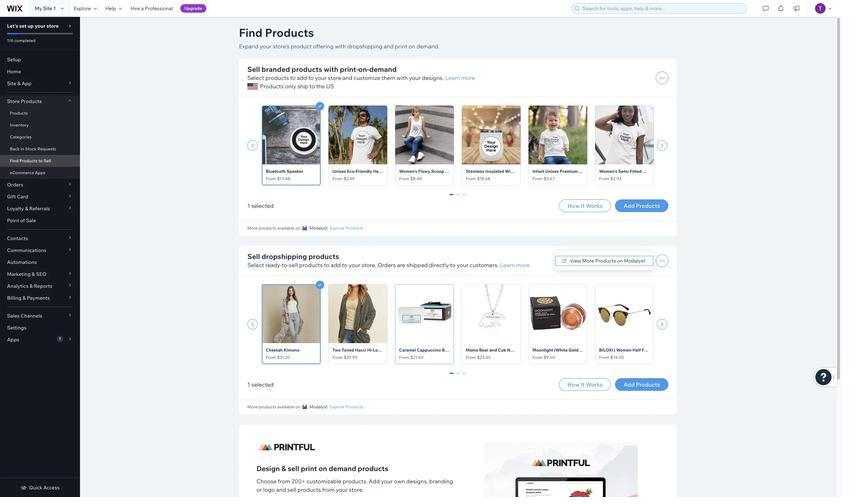 Task type: describe. For each thing, give the bounding box(es) containing it.
200+
[[292, 478, 305, 485]]

1 select from the top
[[247, 74, 264, 81]]

infant unisex premium soft t-shirt from $3.67
[[533, 169, 602, 181]]

1 horizontal spatial from
[[322, 487, 335, 494]]

selected for sell dropshipping products
[[251, 382, 274, 389]]

1 inside sidebar element
[[59, 337, 61, 342]]

my
[[35, 5, 42, 12]]

more for sell branded products with print-on-demand
[[247, 226, 258, 231]]

explore for sell dropshipping products
[[330, 405, 345, 410]]

0 vertical spatial explore
[[74, 5, 91, 12]]

on inside find products expand your store's product offering with dropshipping and print on demand.
[[409, 43, 415, 50]]

shirt for unisex eco-friendly heavy cotton t-shirt from $2.69
[[406, 169, 415, 174]]

mama
[[466, 348, 479, 353]]

sell inside sidebar element
[[44, 158, 51, 164]]

cub
[[498, 348, 507, 353]]

from inside stemless insulated wine tumbler from $18.68
[[466, 176, 476, 181]]

mama bear and cub necklace from $23.40
[[466, 348, 526, 360]]

ecommerce apps link
[[0, 167, 80, 179]]

dropshipping inside sell dropshipping products select ready-to-sell products to add to your store. orders are shipped directly to your customers. learn more
[[262, 252, 307, 261]]

$18.68
[[477, 176, 491, 181]]

a
[[141, 5, 144, 12]]

0 vertical spatial demand
[[369, 65, 397, 74]]

requests
[[38, 146, 56, 152]]

& for design
[[282, 465, 286, 474]]

flowy
[[419, 169, 431, 174]]

bluetooth speaker from $13.48
[[266, 169, 304, 181]]

it for sell branded products with print-on-demand
[[581, 203, 585, 210]]

how it works for sell branded products with print-on-demand
[[568, 203, 603, 210]]

pf logo color black 2 svg image
[[257, 443, 317, 453]]

$8.44
[[411, 176, 422, 181]]

to-
[[282, 262, 289, 269]]

selected for sell branded products with print-on-demand
[[251, 203, 274, 210]]

wine
[[505, 169, 516, 174]]

and inside choose from 200+ customizable products. add your own designs, branding or logo and sell products from your store.
[[276, 487, 286, 494]]

store. inside choose from 200+ customizable products. add your own designs, branding or logo and sell products from your store.
[[349, 487, 364, 494]]

select products to add to your store and customize them with your designs. learn more
[[247, 74, 475, 81]]

gift card
[[7, 194, 28, 200]]

marketing
[[7, 271, 31, 278]]

and inside find products expand your store's product offering with dropshipping and print on demand.
[[384, 43, 394, 50]]

products inside dropdown button
[[21, 98, 42, 105]]

$31.20
[[277, 355, 290, 360]]

find for find products expand your store's product offering with dropshipping and print on demand.
[[239, 26, 263, 40]]

& for analytics
[[30, 283, 33, 290]]

1 vertical spatial with
[[324, 65, 338, 74]]

orders button
[[0, 179, 80, 191]]

marketing & seo
[[7, 271, 46, 278]]

add products button for sell dropshipping products
[[615, 379, 669, 391]]

modalyst for sell branded products with print-on-demand
[[310, 226, 328, 231]]

& for site
[[17, 80, 21, 87]]

learn inside sell dropshipping products select ready-to-sell products to add to your store. orders are shipped directly to your customers. learn more
[[500, 262, 515, 269]]

0 horizontal spatial apps
[[7, 337, 19, 343]]

caramel
[[399, 348, 416, 353]]

modalyst for sell dropshipping products
[[310, 405, 328, 410]]

add for sell branded products with print-on-demand
[[624, 203, 635, 210]]

automations
[[7, 259, 37, 266]]

stemless
[[466, 169, 485, 174]]

0 horizontal spatial from
[[278, 478, 290, 485]]

customize
[[354, 74, 380, 81]]

quick
[[29, 485, 42, 491]]

hire
[[130, 5, 140, 12]]

how for sell branded products with print-on-demand
[[568, 203, 580, 210]]

help button
[[101, 0, 126, 17]]

2 vertical spatial with
[[397, 74, 408, 81]]

loyalty
[[7, 206, 24, 212]]

your inside find products expand your store's product offering with dropshipping and print on demand.
[[260, 43, 272, 50]]

find for find products to sell
[[10, 158, 19, 164]]

speaker
[[287, 169, 304, 174]]

ecommerce apps
[[10, 170, 45, 176]]

site & app
[[7, 80, 31, 87]]

payments
[[27, 295, 50, 302]]

more for sell dropshipping products
[[247, 405, 258, 410]]

stemless insulated wine tumbler from $18.68
[[466, 169, 533, 181]]

let's set up your store
[[7, 23, 59, 29]]

from inside women's semi-fitted organic cotton t-shirt from $2.93
[[600, 176, 610, 181]]

products.
[[343, 478, 368, 485]]

women's for from
[[600, 169, 618, 174]]

cappuccino
[[417, 348, 441, 353]]

0 1 2 for sell branded products with print-on-demand
[[450, 194, 466, 200]]

whip
[[613, 348, 624, 353]]

point of sale
[[7, 218, 36, 224]]

from left $29.99 at the left
[[333, 355, 343, 360]]

sales channels
[[7, 313, 42, 319]]

your inside sidebar element
[[35, 23, 45, 29]]

dropshipping inside find products expand your store's product offering with dropshipping and print on demand.
[[347, 43, 383, 50]]

explore products for sell dropshipping products
[[330, 405, 363, 410]]

analytics
[[7, 283, 28, 290]]

bluetooth
[[266, 169, 286, 174]]

completed
[[14, 38, 35, 43]]

from inside mama bear and cub necklace from $23.40
[[466, 355, 476, 360]]

categories link
[[0, 131, 80, 143]]

$29.99
[[344, 355, 358, 360]]

help
[[105, 5, 116, 12]]

from inside 'moonlight (white gold peppermint) lip whip from $9.60'
[[533, 355, 543, 360]]

home link
[[0, 66, 80, 78]]

$2.69
[[344, 176, 355, 181]]

2 for sell branded products with print-on-demand
[[463, 194, 466, 200]]

2 for sell dropshipping products
[[463, 373, 466, 379]]

analytics & reports
[[7, 283, 52, 290]]

t- inside 'infant unisex premium soft t-shirt from $3.67'
[[589, 169, 592, 174]]

reports
[[34, 283, 52, 290]]

body
[[442, 348, 453, 353]]

demand.
[[417, 43, 440, 50]]

sell inside sell dropshipping products select ready-to-sell products to add to your store. orders are shipped directly to your customers. learn more
[[289, 262, 298, 269]]

loyalty & referrals
[[7, 206, 50, 212]]

inventory
[[10, 123, 29, 128]]

my site 1
[[35, 5, 56, 12]]

ready-
[[265, 262, 282, 269]]

$9.60
[[544, 355, 556, 360]]

back in stock requests
[[10, 146, 56, 152]]

point of sale link
[[0, 215, 80, 227]]

women's flowy scoop muscle tank top from $8.44
[[399, 169, 479, 181]]

necklace
[[507, 348, 526, 353]]

friendly
[[356, 169, 373, 174]]

professional
[[145, 5, 173, 12]]

inventory link
[[0, 119, 80, 131]]

hire a professional
[[130, 5, 173, 12]]

explore for sell branded products with print-on-demand
[[330, 226, 345, 231]]

0 for sell dropshipping products
[[450, 373, 453, 379]]

explore products for sell branded products with print-on-demand
[[330, 226, 363, 231]]

expand
[[239, 43, 259, 50]]

billing & payments button
[[0, 292, 80, 304]]

seo
[[36, 271, 46, 278]]

from inside bluetooth speaker from $13.48
[[266, 176, 276, 181]]

from inside cheetah kimono from $31.20
[[266, 355, 276, 360]]

modalyst link for sell branded products with print-on-demand
[[303, 225, 328, 232]]

add inside sell dropshipping products select ready-to-sell products to add to your store. orders are shipped directly to your customers. learn more
[[331, 262, 341, 269]]

more products available on for sell branded products with print-on-demand
[[247, 226, 300, 231]]

stock
[[25, 146, 37, 152]]

0 horizontal spatial more
[[461, 74, 475, 81]]

and down print-
[[343, 74, 353, 81]]

gift card button
[[0, 191, 80, 203]]

& for marketing
[[32, 271, 35, 278]]

billing
[[7, 295, 21, 302]]

product
[[291, 43, 312, 50]]

women's semi-fitted organic cotton t-shirt from $2.93
[[600, 169, 689, 181]]

on inside button
[[617, 258, 623, 264]]

them
[[382, 74, 395, 81]]

referrals
[[29, 206, 50, 212]]

unisex inside 'infant unisex premium soft t-shirt from $3.67'
[[546, 169, 559, 174]]

store's
[[273, 43, 290, 50]]

add inside choose from 200+ customizable products. add your own designs, branding or logo and sell products from your store.
[[369, 478, 380, 485]]

modalyst link for sell dropshipping products
[[303, 404, 328, 411]]

are
[[397, 262, 405, 269]]

loyalty & referrals button
[[0, 203, 80, 215]]

women's for $8.44
[[399, 169, 418, 174]]

add for sell dropshipping products
[[624, 382, 635, 389]]

0 vertical spatial site
[[43, 5, 52, 12]]

eco-
[[347, 169, 356, 174]]

t- for unisex eco-friendly heavy cotton t-shirt
[[402, 169, 406, 174]]

more products available on for sell dropshipping products
[[247, 405, 300, 410]]

with inside find products expand your store's product offering with dropshipping and print on demand.
[[335, 43, 346, 50]]

own
[[394, 478, 405, 485]]

add products for sell branded products with print-on-demand
[[624, 203, 660, 210]]

channels
[[21, 313, 42, 319]]



Task type: locate. For each thing, give the bounding box(es) containing it.
add down $14.00
[[624, 382, 635, 389]]

how for sell dropshipping products
[[568, 382, 580, 389]]

2 add products from the top
[[624, 382, 660, 389]]

explore products link for sell branded products with print-on-demand
[[330, 225, 363, 232]]

0 vertical spatial add products button
[[615, 200, 669, 212]]

unisex left the eco-
[[333, 169, 346, 174]]

2 horizontal spatial shirt
[[679, 169, 689, 174]]

select
[[247, 74, 264, 81], [247, 262, 264, 269]]

store.
[[362, 262, 376, 269], [349, 487, 364, 494]]

marketing & seo button
[[0, 269, 80, 280]]

find inside find products expand your store's product offering with dropshipping and print on demand.
[[239, 26, 263, 40]]

heavy
[[373, 169, 386, 174]]

find up expand
[[239, 26, 263, 40]]

2 women's from the left
[[600, 169, 618, 174]]

demand up them
[[369, 65, 397, 74]]

2 more products available on from the top
[[247, 405, 300, 410]]

1 explore products from the top
[[330, 226, 363, 231]]

1 shirt from the left
[[406, 169, 415, 174]]

0 vertical spatial works
[[586, 203, 603, 210]]

2 it from the top
[[581, 382, 585, 389]]

$13.48
[[277, 176, 291, 181]]

site right my
[[43, 5, 52, 12]]

1 vertical spatial it
[[581, 382, 585, 389]]

apps
[[35, 170, 45, 176], [7, 337, 19, 343]]

1 vertical spatial sell
[[44, 158, 51, 164]]

learn more link right "designs."
[[445, 74, 475, 82]]

learn more link
[[445, 74, 475, 82], [500, 261, 530, 270]]

0 vertical spatial store
[[46, 23, 59, 29]]

2 0 1 2 from the top
[[450, 373, 466, 379]]

how it works button down the soft
[[559, 200, 611, 212]]

it down 'infant unisex premium soft t-shirt from $3.67'
[[581, 203, 585, 210]]

quick access button
[[20, 485, 60, 491]]

2 vertical spatial add
[[369, 478, 380, 485]]

add down women's semi-fitted organic cotton t-shirt from $2.93
[[624, 203, 635, 210]]

billing & payments
[[7, 295, 50, 302]]

1 selected
[[247, 203, 274, 210], [247, 382, 274, 389]]

0 vertical spatial sell
[[289, 262, 298, 269]]

& inside site & app dropdown button
[[17, 80, 21, 87]]

1 unisex from the left
[[333, 169, 346, 174]]

site
[[43, 5, 52, 12], [7, 80, 16, 87]]

view
[[570, 258, 581, 264]]

from left $8.44
[[399, 176, 410, 181]]

choose
[[257, 478, 277, 485]]

settings link
[[0, 322, 80, 334]]

2 vertical spatial sell
[[287, 487, 296, 494]]

cotton right "heavy"
[[387, 169, 401, 174]]

and left cub
[[490, 348, 497, 353]]

shipped
[[407, 262, 428, 269]]

find products expand your store's product offering with dropshipping and print on demand.
[[239, 26, 440, 50]]

1/6 completed
[[7, 38, 35, 43]]

& left "reports" at left
[[30, 283, 33, 290]]

1 vertical spatial explore products link
[[330, 404, 363, 411]]

1 horizontal spatial learn more link
[[500, 261, 530, 270]]

learn right customers.
[[500, 262, 515, 269]]

learn
[[445, 74, 460, 81], [500, 262, 515, 269]]

how it works down 'moonlight (white gold peppermint) lip whip from $9.60'
[[568, 382, 603, 389]]

2 works from the top
[[586, 382, 603, 389]]

customers.
[[470, 262, 499, 269]]

1 vertical spatial more
[[582, 258, 594, 264]]

sell for sell branded products with print-on-demand
[[247, 65, 260, 74]]

sales channels button
[[0, 310, 80, 322]]

from inside caramel cappuccino body butter from $21.60
[[399, 355, 410, 360]]

customizable
[[307, 478, 341, 485]]

shirt right organic
[[679, 169, 689, 174]]

1 horizontal spatial print
[[395, 43, 407, 50]]

1 horizontal spatial site
[[43, 5, 52, 12]]

0 vertical spatial 0
[[450, 194, 453, 200]]

on-
[[358, 65, 369, 74]]

works for sell dropshipping products
[[586, 382, 603, 389]]

your
[[35, 23, 45, 29], [260, 43, 272, 50], [315, 74, 327, 81], [409, 74, 421, 81], [349, 262, 360, 269], [457, 262, 469, 269], [381, 478, 393, 485], [336, 487, 348, 494]]

access
[[43, 485, 60, 491]]

0 vertical spatial 2
[[463, 194, 466, 200]]

contacts
[[7, 236, 28, 242]]

1 women's from the left
[[399, 169, 418, 174]]

with up the us in the top left of the page
[[324, 65, 338, 74]]

cotton for heavy
[[387, 169, 401, 174]]

0 vertical spatial it
[[581, 203, 585, 210]]

orders up gift card
[[7, 182, 23, 188]]

2 vertical spatial modalyst
[[310, 405, 328, 410]]

shirt inside unisex eco-friendly heavy cotton t-shirt from $2.69
[[406, 169, 415, 174]]

add products button for sell branded products with print-on-demand
[[615, 200, 669, 212]]

how it works button down 'moonlight (white gold peppermint) lip whip from $9.60'
[[559, 379, 611, 391]]

1 vertical spatial sell
[[288, 465, 299, 474]]

shirt inside women's semi-fitted organic cotton t-shirt from $2.93
[[679, 169, 689, 174]]

store. down 'products.'
[[349, 487, 364, 494]]

0 horizontal spatial dropshipping
[[262, 252, 307, 261]]

& inside analytics & reports dropdown button
[[30, 283, 33, 290]]

1 vertical spatial dropshipping
[[262, 252, 307, 261]]

products inside choose from 200+ customizable products. add your own designs, branding or logo and sell products from your store.
[[297, 487, 321, 494]]

0 horizontal spatial shirt
[[406, 169, 415, 174]]

0 horizontal spatial demand
[[329, 465, 356, 474]]

from down infant
[[533, 176, 543, 181]]

it for sell dropshipping products
[[581, 382, 585, 389]]

site inside site & app dropdown button
[[7, 80, 16, 87]]

how it works
[[568, 203, 603, 210], [568, 382, 603, 389]]

how down 'moonlight (white gold peppermint) lip whip from $9.60'
[[568, 382, 580, 389]]

from down bluetooth
[[266, 176, 276, 181]]

shirt for women's semi-fitted organic cotton t-shirt from $2.93
[[679, 169, 689, 174]]

0 vertical spatial learn
[[445, 74, 460, 81]]

products
[[292, 65, 322, 74], [265, 74, 289, 81], [259, 226, 276, 231], [309, 252, 339, 261], [299, 262, 323, 269], [259, 405, 276, 410], [358, 465, 388, 474], [297, 487, 321, 494]]

1 more products available on from the top
[[247, 226, 300, 231]]

dropshipping up to-
[[262, 252, 307, 261]]

how it works button for sell dropshipping products
[[559, 379, 611, 391]]

0 vertical spatial more
[[461, 74, 475, 81]]

2 how it works button from the top
[[559, 379, 611, 391]]

0 vertical spatial explore products
[[330, 226, 363, 231]]

0 vertical spatial modalyst
[[310, 226, 328, 231]]

1 horizontal spatial t-
[[589, 169, 592, 174]]

it down 'moonlight (white gold peppermint) lip whip from $9.60'
[[581, 382, 585, 389]]

sell inside choose from 200+ customizable products. add your own designs, branding or logo and sell products from your store.
[[287, 487, 296, 494]]

1 horizontal spatial learn
[[500, 262, 515, 269]]

1 it from the top
[[581, 203, 585, 210]]

1 vertical spatial how
[[568, 382, 580, 389]]

unisex inside unisex eco-friendly heavy cotton t-shirt from $2.69
[[333, 169, 346, 174]]

1 vertical spatial available
[[277, 405, 295, 410]]

design & sell print on demand products
[[257, 465, 388, 474]]

1 horizontal spatial dropshipping
[[347, 43, 383, 50]]

print inside find products expand your store's product offering with dropshipping and print on demand.
[[395, 43, 407, 50]]

branded
[[262, 65, 290, 74]]

0 horizontal spatial learn
[[445, 74, 460, 81]]

cotton inside unisex eco-friendly heavy cotton t-shirt from $2.69
[[387, 169, 401, 174]]

gold
[[569, 348, 579, 353]]

find inside sidebar element
[[10, 158, 19, 164]]

2 add products button from the top
[[615, 379, 669, 391]]

how it works for sell dropshipping products
[[568, 382, 603, 389]]

2 select from the top
[[247, 262, 264, 269]]

1 vertical spatial modalyst
[[624, 258, 645, 264]]

back in stock requests link
[[0, 143, 80, 155]]

orders inside popup button
[[7, 182, 23, 188]]

shirt
[[406, 169, 415, 174], [592, 169, 602, 174], [679, 169, 689, 174]]

cotton right organic
[[660, 169, 674, 174]]

2 2 from the top
[[463, 373, 466, 379]]

how it works down the soft
[[568, 203, 603, 210]]

sell for sell dropshipping products select ready-to-sell products to add to your store. orders are shipped directly to your customers. learn more
[[247, 252, 260, 261]]

products only ship to the us
[[260, 83, 334, 90]]

2 modalyst link from the top
[[303, 404, 328, 411]]

2 how it works from the top
[[568, 382, 603, 389]]

dropshipping
[[347, 43, 383, 50], [262, 252, 307, 261]]

works for sell branded products with print-on-demand
[[586, 203, 603, 210]]

from down the moonlight
[[533, 355, 543, 360]]

1 horizontal spatial unisex
[[546, 169, 559, 174]]

2 shirt from the left
[[592, 169, 602, 174]]

sales
[[7, 313, 20, 319]]

to inside sidebar element
[[38, 158, 43, 164]]

(white
[[555, 348, 568, 353]]

print left demand.
[[395, 43, 407, 50]]

infant
[[533, 169, 545, 174]]

1 vertical spatial learn more link
[[500, 261, 530, 270]]

0 for sell branded products with print-on-demand
[[450, 194, 453, 200]]

setup link
[[0, 54, 80, 66]]

& inside billing & payments 'popup button'
[[23, 295, 26, 302]]

modalyst inside button
[[624, 258, 645, 264]]

tank
[[461, 169, 470, 174]]

0 vertical spatial with
[[335, 43, 346, 50]]

women's inside women's semi-fitted organic cotton t-shirt from $2.93
[[600, 169, 618, 174]]

how it works button for sell branded products with print-on-demand
[[559, 200, 611, 212]]

to
[[290, 74, 296, 81], [308, 74, 314, 81], [310, 83, 315, 90], [38, 158, 43, 164], [324, 262, 330, 269], [342, 262, 348, 269], [450, 262, 456, 269]]

soft
[[579, 169, 588, 174]]

0 1 2 for sell dropshipping products
[[450, 373, 466, 379]]

0 vertical spatial orders
[[7, 182, 23, 188]]

in
[[21, 146, 24, 152]]

1 vertical spatial add products
[[624, 382, 660, 389]]

2 explore products from the top
[[330, 405, 363, 410]]

sidebar element
[[0, 17, 80, 498]]

add products button
[[615, 200, 669, 212], [615, 379, 669, 391]]

from inside unisex eco-friendly heavy cotton t-shirt from $2.69
[[333, 176, 343, 181]]

0 vertical spatial more
[[247, 226, 258, 231]]

women's inside women's flowy scoop muscle tank top from $8.44
[[399, 169, 418, 174]]

0 down women's flowy scoop muscle tank top from $8.44
[[450, 194, 453, 200]]

1/6
[[7, 38, 13, 43]]

1 explore products link from the top
[[330, 225, 363, 232]]

1 horizontal spatial shirt
[[592, 169, 602, 174]]

t- for women's semi-fitted organic cotton t-shirt
[[675, 169, 679, 174]]

& for billing
[[23, 295, 26, 302]]

1 selected for sell branded products with print-on-demand
[[247, 203, 274, 210]]

0
[[450, 194, 453, 200], [450, 373, 453, 379]]

0 1 2 down the butter
[[450, 373, 466, 379]]

0 horizontal spatial t-
[[402, 169, 406, 174]]

designs,
[[406, 478, 428, 485]]

learn more link right customers.
[[500, 261, 530, 270]]

store. inside sell dropshipping products select ready-to-sell products to add to your store. orders are shipped directly to your customers. learn more
[[362, 262, 376, 269]]

store down my site 1
[[46, 23, 59, 29]]

analytics & reports button
[[0, 280, 80, 292]]

learn right "designs."
[[445, 74, 460, 81]]

2 selected from the top
[[251, 382, 274, 389]]

0 vertical spatial select
[[247, 74, 264, 81]]

1 horizontal spatial orders
[[378, 262, 396, 269]]

1 vertical spatial find
[[10, 158, 19, 164]]

1 cotton from the left
[[387, 169, 401, 174]]

with right them
[[397, 74, 408, 81]]

dropshipping up on-
[[347, 43, 383, 50]]

1 1 selected from the top
[[247, 203, 274, 210]]

1 horizontal spatial store
[[328, 74, 341, 81]]

directly
[[429, 262, 449, 269]]

explore products link for sell dropshipping products
[[330, 404, 363, 411]]

store. left are on the left bottom
[[362, 262, 376, 269]]

1 selected from the top
[[251, 203, 274, 210]]

1 vertical spatial select
[[247, 262, 264, 269]]

0 vertical spatial print
[[395, 43, 407, 50]]

upgrade
[[184, 6, 202, 11]]

0 horizontal spatial store
[[46, 23, 59, 29]]

card
[[17, 194, 28, 200]]

0 vertical spatial dropshipping
[[347, 43, 383, 50]]

3 shirt from the left
[[679, 169, 689, 174]]

1 add products from the top
[[624, 203, 660, 210]]

from inside 'infant unisex premium soft t-shirt from $3.67'
[[533, 176, 543, 181]]

modalyst
[[310, 226, 328, 231], [624, 258, 645, 264], [310, 405, 328, 410]]

available for sell dropshipping products
[[277, 405, 295, 410]]

t- inside unisex eco-friendly heavy cotton t-shirt from $2.69
[[402, 169, 406, 174]]

0 vertical spatial modalyst link
[[303, 225, 328, 232]]

& right design on the bottom left of the page
[[282, 465, 286, 474]]

1 selected for sell dropshipping products
[[247, 382, 274, 389]]

0 1 2 down muscle
[[450, 194, 466, 200]]

how down 'infant unisex premium soft t-shirt from $3.67'
[[568, 203, 580, 210]]

2 cotton from the left
[[660, 169, 674, 174]]

2 vertical spatial sell
[[247, 252, 260, 261]]

with right offering
[[335, 43, 346, 50]]

from down the "lip"
[[600, 355, 610, 360]]

print up 200+
[[301, 465, 317, 474]]

$2.93
[[611, 176, 622, 181]]

products
[[265, 26, 314, 40], [260, 83, 284, 90], [21, 98, 42, 105], [10, 111, 28, 116], [19, 158, 37, 164], [636, 203, 660, 210], [346, 226, 363, 231], [595, 258, 616, 264], [636, 382, 660, 389], [346, 405, 363, 410]]

apps inside ecommerce apps link
[[35, 170, 45, 176]]

1 0 from the top
[[450, 194, 453, 200]]

1 horizontal spatial find
[[239, 26, 263, 40]]

find down back
[[10, 158, 19, 164]]

0 horizontal spatial site
[[7, 80, 16, 87]]

print-
[[340, 65, 359, 74]]

1 vertical spatial apps
[[7, 337, 19, 343]]

1 vertical spatial more
[[516, 262, 530, 269]]

1 0 1 2 from the top
[[450, 194, 466, 200]]

sale
[[26, 218, 36, 224]]

from left $2.69
[[333, 176, 343, 181]]

learn more link for sell branded products with print-on-demand
[[445, 74, 475, 82]]

add right 'products.'
[[369, 478, 380, 485]]

0 vertical spatial store.
[[362, 262, 376, 269]]

sell up 200+
[[288, 465, 299, 474]]

0 vertical spatial add products
[[624, 203, 660, 210]]

& right loyalty
[[25, 206, 28, 212]]

from left 200+
[[278, 478, 290, 485]]

designs.
[[422, 74, 444, 81]]

0 vertical spatial how
[[568, 203, 580, 210]]

shirt inside 'infant unisex premium soft t-shirt from $3.67'
[[592, 169, 602, 174]]

us
[[326, 83, 334, 90]]

1 vertical spatial print
[[301, 465, 317, 474]]

$23.40
[[477, 355, 491, 360]]

0 vertical spatial available
[[277, 226, 295, 231]]

0 horizontal spatial unisex
[[333, 169, 346, 174]]

from down top
[[466, 176, 476, 181]]

available for sell branded products with print-on-demand
[[277, 226, 295, 231]]

0 horizontal spatial cotton
[[387, 169, 401, 174]]

orders inside sell dropshipping products select ready-to-sell products to add to your store. orders are shipped directly to your customers. learn more
[[378, 262, 396, 269]]

0 vertical spatial sell
[[247, 65, 260, 74]]

select down branded
[[247, 74, 264, 81]]

2 0 from the top
[[450, 373, 453, 379]]

and right the logo
[[276, 487, 286, 494]]

1 t- from the left
[[402, 169, 406, 174]]

0 horizontal spatial learn more link
[[445, 74, 475, 82]]

contacts button
[[0, 233, 80, 245]]

shirt up $8.44
[[406, 169, 415, 174]]

0 vertical spatial 0 1 2
[[450, 194, 466, 200]]

0 horizontal spatial add
[[297, 74, 307, 81]]

sell inside sell dropshipping products select ready-to-sell products to add to your store. orders are shipped directly to your customers. learn more
[[247, 252, 260, 261]]

& inside loyalty & referrals 'dropdown button'
[[25, 206, 28, 212]]

store up the us in the top left of the page
[[328, 74, 341, 81]]

communications
[[7, 247, 46, 254]]

1 vertical spatial demand
[[329, 465, 356, 474]]

unisex up $3.67
[[546, 169, 559, 174]]

store inside sidebar element
[[46, 23, 59, 29]]

1 add products button from the top
[[615, 200, 669, 212]]

sell down 200+
[[287, 487, 296, 494]]

1 vertical spatial orders
[[378, 262, 396, 269]]

0 horizontal spatial print
[[301, 465, 317, 474]]

works
[[586, 203, 603, 210], [586, 382, 603, 389]]

communications button
[[0, 245, 80, 257]]

2 how from the top
[[568, 382, 580, 389]]

1 how from the top
[[568, 203, 580, 210]]

1 horizontal spatial apps
[[35, 170, 45, 176]]

store products
[[7, 98, 42, 105]]

from down customizable
[[322, 487, 335, 494]]

more inside sell dropshipping products select ready-to-sell products to add to your store. orders are shipped directly to your customers. learn more
[[516, 262, 530, 269]]

1 works from the top
[[586, 203, 603, 210]]

1 available from the top
[[277, 226, 295, 231]]

0 vertical spatial explore products link
[[330, 225, 363, 232]]

from $29.99
[[333, 355, 358, 360]]

add products for sell dropshipping products
[[624, 382, 660, 389]]

1 how it works from the top
[[568, 203, 603, 210]]

1 vertical spatial modalyst link
[[303, 404, 328, 411]]

select left "ready-" at left bottom
[[247, 262, 264, 269]]

& right billing
[[23, 295, 26, 302]]

1 vertical spatial how it works button
[[559, 379, 611, 391]]

sell right "ready-" at left bottom
[[289, 262, 298, 269]]

1 horizontal spatial women's
[[600, 169, 618, 174]]

from inside women's flowy scoop muscle tank top from $8.44
[[399, 176, 410, 181]]

2 horizontal spatial t-
[[675, 169, 679, 174]]

select inside sell dropshipping products select ready-to-sell products to add to your store. orders are shipped directly to your customers. learn more
[[247, 262, 264, 269]]

cotton inside women's semi-fitted organic cotton t-shirt from $2.93
[[660, 169, 674, 174]]

scoop
[[431, 169, 444, 174]]

2 t- from the left
[[589, 169, 592, 174]]

2 vertical spatial more
[[247, 405, 258, 410]]

orders left are on the left bottom
[[378, 262, 396, 269]]

moonlight (white gold peppermint) lip whip from $9.60
[[533, 348, 624, 360]]

1 modalyst link from the top
[[303, 225, 328, 232]]

from down cheetah
[[266, 355, 276, 360]]

t- left 'flowy'
[[402, 169, 406, 174]]

and inside mama bear and cub necklace from $23.40
[[490, 348, 497, 353]]

products inside find products expand your store's product offering with dropshipping and print on demand.
[[265, 26, 314, 40]]

t- right organic
[[675, 169, 679, 174]]

more inside view more products on modalyst button
[[582, 258, 594, 264]]

view more products on modalyst
[[570, 258, 645, 264]]

0 vertical spatial how it works button
[[559, 200, 611, 212]]

apps down find products to sell link
[[35, 170, 45, 176]]

1 horizontal spatial demand
[[369, 65, 397, 74]]

& left seo
[[32, 271, 35, 278]]

2 1 selected from the top
[[247, 382, 274, 389]]

from
[[266, 176, 276, 181], [333, 176, 343, 181], [399, 176, 410, 181], [466, 176, 476, 181], [533, 176, 543, 181], [600, 176, 610, 181], [266, 355, 276, 360], [333, 355, 343, 360], [399, 355, 410, 360], [466, 355, 476, 360], [533, 355, 543, 360], [600, 355, 610, 360]]

apps down settings
[[7, 337, 19, 343]]

0 vertical spatial how it works
[[568, 203, 603, 210]]

1 horizontal spatial add
[[331, 262, 341, 269]]

2
[[463, 194, 466, 200], [463, 373, 466, 379]]

1 2 from the top
[[463, 194, 466, 200]]

0 vertical spatial add
[[297, 74, 307, 81]]

cotton for organic
[[660, 169, 674, 174]]

1 vertical spatial add
[[624, 382, 635, 389]]

butter
[[454, 348, 467, 353]]

1 vertical spatial 0
[[450, 373, 453, 379]]

from down caramel
[[399, 355, 410, 360]]

0 vertical spatial more products available on
[[247, 226, 300, 231]]

0 vertical spatial add
[[624, 203, 635, 210]]

from left $2.93
[[600, 176, 610, 181]]

women's up $8.44
[[399, 169, 418, 174]]

0 down body at the bottom right
[[450, 373, 453, 379]]

women's up $2.93
[[600, 169, 618, 174]]

site down home
[[7, 80, 16, 87]]

1 how it works button from the top
[[559, 200, 611, 212]]

moonlight
[[533, 348, 554, 353]]

demand up 'products.'
[[329, 465, 356, 474]]

semi-
[[619, 169, 630, 174]]

shirt right the soft
[[592, 169, 602, 174]]

and up them
[[384, 43, 394, 50]]

1 vertical spatial store
[[328, 74, 341, 81]]

t- inside women's semi-fitted organic cotton t-shirt from $2.93
[[675, 169, 679, 174]]

products link
[[0, 107, 80, 119]]

branding
[[429, 478, 453, 485]]

1 vertical spatial explore
[[330, 226, 345, 231]]

2 vertical spatial explore
[[330, 405, 345, 410]]

1 vertical spatial selected
[[251, 382, 274, 389]]

Search for tools, apps, help & more... field
[[581, 4, 745, 13]]

store
[[46, 23, 59, 29], [328, 74, 341, 81]]

2 down tank
[[463, 194, 466, 200]]

& left app
[[17, 80, 21, 87]]

2 unisex from the left
[[546, 169, 559, 174]]

& inside the marketing & seo popup button
[[32, 271, 35, 278]]

1 vertical spatial learn
[[500, 262, 515, 269]]

1 vertical spatial add products button
[[615, 379, 669, 391]]

3 t- from the left
[[675, 169, 679, 174]]

t- right the soft
[[589, 169, 592, 174]]

selected
[[251, 203, 274, 210], [251, 382, 274, 389]]

& for loyalty
[[25, 206, 28, 212]]

2 available from the top
[[277, 405, 295, 410]]

1 vertical spatial site
[[7, 80, 16, 87]]

2 explore products link from the top
[[330, 404, 363, 411]]

back
[[10, 146, 20, 152]]

2 down the butter
[[463, 373, 466, 379]]

from down mama
[[466, 355, 476, 360]]

learn more link for sell dropshipping products
[[500, 261, 530, 270]]

and
[[384, 43, 394, 50], [343, 74, 353, 81], [490, 348, 497, 353], [276, 487, 286, 494]]



Task type: vqa. For each thing, say whether or not it's contained in the screenshot.


